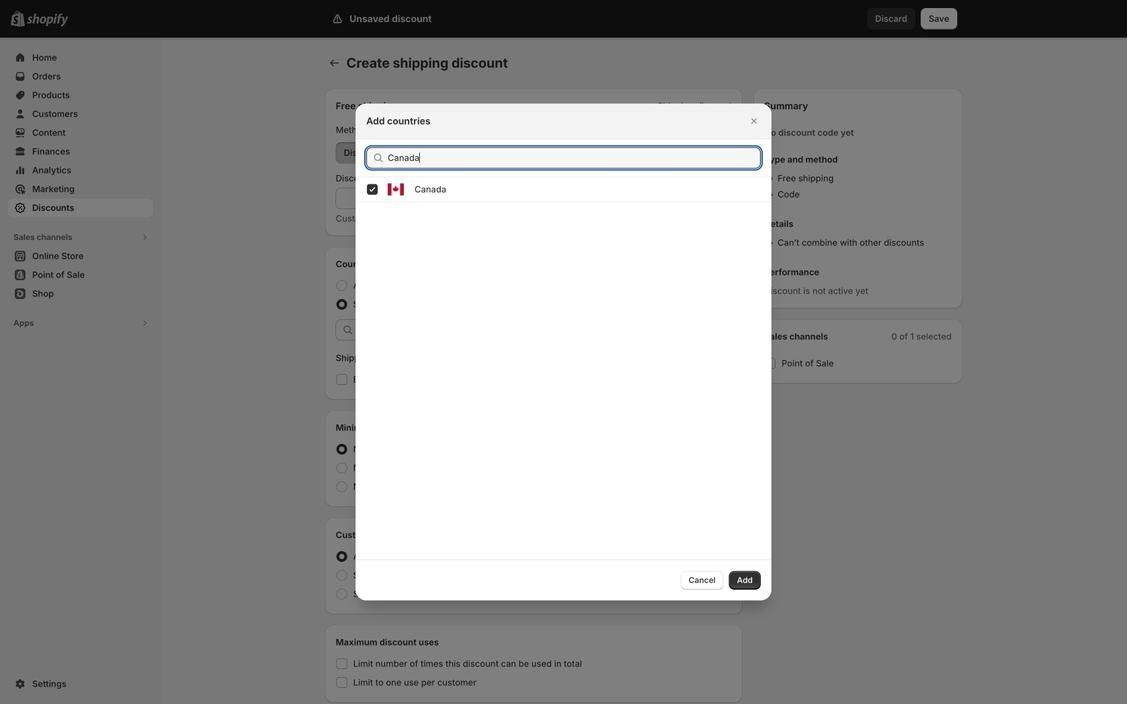 Task type: locate. For each thing, give the bounding box(es) containing it.
Search countries text field
[[388, 147, 761, 169]]

dialog
[[0, 104, 1128, 601]]



Task type: describe. For each thing, give the bounding box(es) containing it.
shopify image
[[27, 13, 68, 27]]



Task type: vqa. For each thing, say whether or not it's contained in the screenshot.
Search collections text field
no



